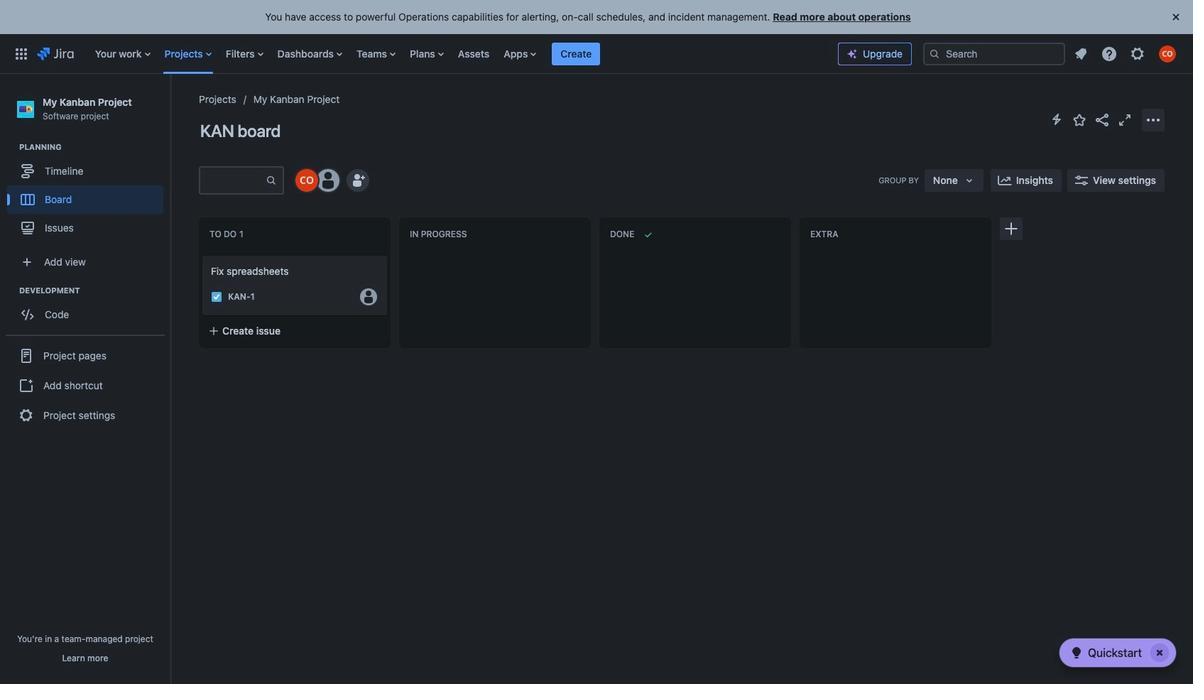Task type: describe. For each thing, give the bounding box(es) containing it.
more image
[[1145, 111, 1162, 128]]

heading for group corresponding to planning "image"
[[19, 142, 170, 153]]

dismiss image
[[1168, 9, 1185, 26]]

sidebar navigation image
[[155, 91, 186, 119]]

2 vertical spatial group
[[6, 335, 165, 436]]

0 horizontal spatial list
[[88, 34, 838, 74]]

add people image
[[350, 172, 367, 189]]

to do element
[[210, 229, 246, 240]]

search image
[[929, 48, 941, 59]]

help image
[[1101, 45, 1118, 62]]

group for development image
[[7, 285, 170, 333]]

automations menu button icon image
[[1049, 111, 1066, 128]]

settings image
[[1130, 45, 1147, 62]]

appswitcher icon image
[[13, 45, 30, 62]]

1 horizontal spatial list
[[1069, 41, 1185, 66]]

star kan board image
[[1071, 111, 1089, 128]]



Task type: locate. For each thing, give the bounding box(es) containing it.
banner
[[0, 34, 1194, 74]]

None search field
[[924, 42, 1066, 65]]

1 vertical spatial group
[[7, 285, 170, 333]]

development image
[[2, 282, 19, 299]]

create column image
[[1003, 220, 1020, 237]]

list item
[[552, 34, 601, 74]]

check image
[[1069, 644, 1086, 661]]

jira image
[[37, 45, 74, 62], [37, 45, 74, 62]]

heading for group corresponding to development image
[[19, 285, 170, 296]]

create issue image
[[193, 246, 210, 263]]

enter full screen image
[[1117, 111, 1134, 128]]

list
[[88, 34, 838, 74], [1069, 41, 1185, 66]]

0 vertical spatial heading
[[19, 142, 170, 153]]

2 heading from the top
[[19, 285, 170, 296]]

group for planning "image"
[[7, 142, 170, 247]]

1 vertical spatial heading
[[19, 285, 170, 296]]

1 heading from the top
[[19, 142, 170, 153]]

Search field
[[924, 42, 1066, 65]]

sidebar element
[[0, 74, 171, 684]]

heading
[[19, 142, 170, 153], [19, 285, 170, 296]]

task image
[[211, 291, 222, 303]]

Search this board text field
[[200, 168, 266, 193]]

primary element
[[9, 34, 838, 74]]

notifications image
[[1073, 45, 1090, 62]]

dismiss quickstart image
[[1149, 642, 1172, 664]]

view settings image
[[1074, 172, 1091, 189]]

planning image
[[2, 139, 19, 156]]

your profile and settings image
[[1160, 45, 1177, 62]]

group
[[7, 142, 170, 247], [7, 285, 170, 333], [6, 335, 165, 436]]

0 vertical spatial group
[[7, 142, 170, 247]]



Task type: vqa. For each thing, say whether or not it's contained in the screenshot.
first expand "icon"
no



